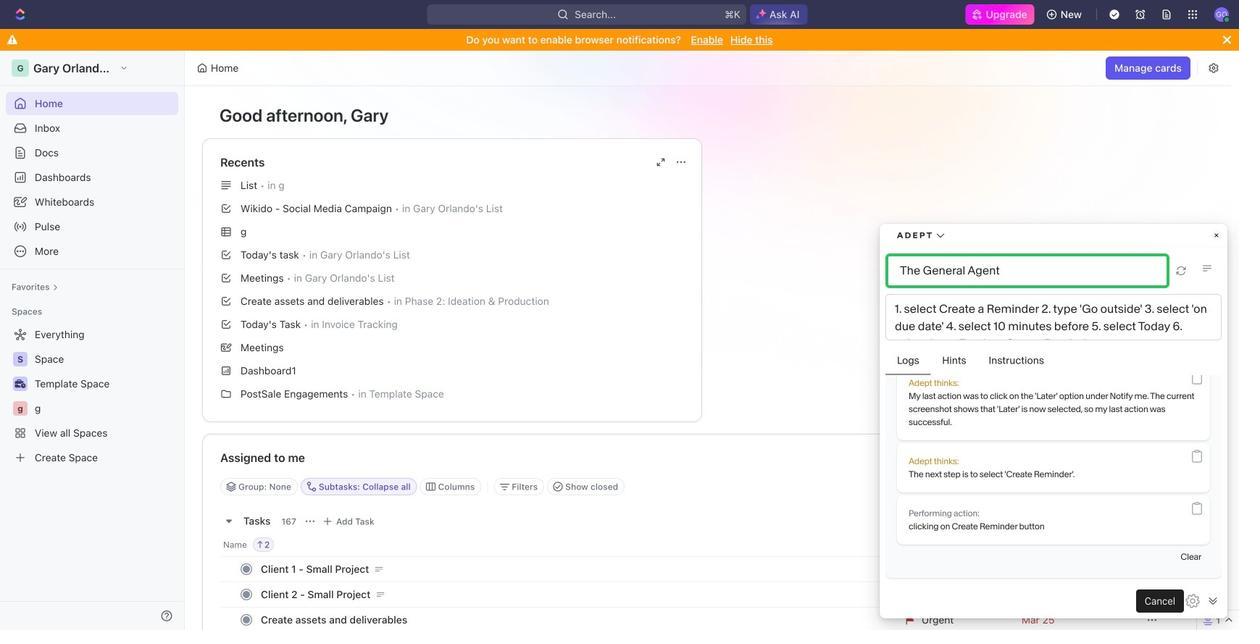 Task type: locate. For each thing, give the bounding box(es) containing it.
tree
[[6, 323, 178, 470]]

sidebar navigation
[[0, 51, 188, 631]]

space, , element
[[13, 352, 28, 367]]

tree inside sidebar navigation
[[6, 323, 178, 470]]

g, , element
[[13, 402, 28, 416]]

Search tasks... text field
[[994, 476, 1139, 498]]



Task type: vqa. For each thing, say whether or not it's contained in the screenshot.
TASK NAME OR TYPE '/' FOR COMMANDS text box
no



Task type: describe. For each thing, give the bounding box(es) containing it.
business time image
[[15, 380, 26, 388]]

gary orlando's workspace, , element
[[12, 59, 29, 77]]



